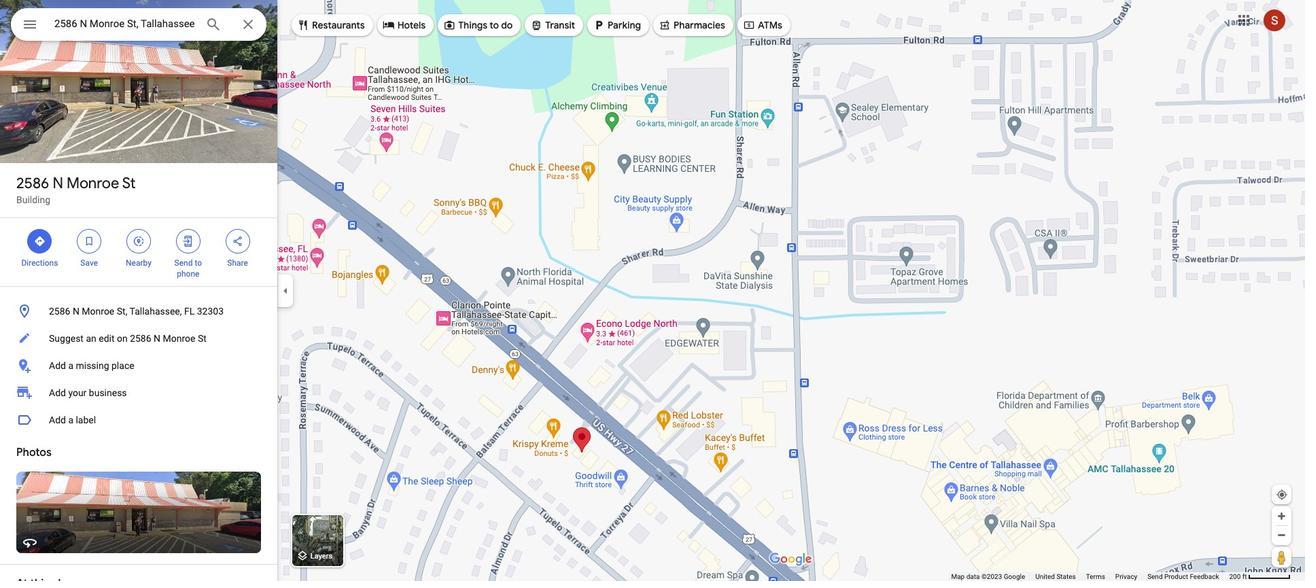 Task type: describe. For each thing, give the bounding box(es) containing it.
add for add a missing place
[[49, 360, 66, 371]]


[[83, 234, 95, 249]]


[[34, 234, 46, 249]]


[[133, 234, 145, 249]]

2586 n monroe st, tallahassee, fl 32303
[[49, 306, 224, 317]]


[[593, 17, 605, 32]]

united
[[1035, 573, 1055, 581]]

add a missing place button
[[0, 352, 277, 379]]

to inside  things to do
[[490, 19, 499, 31]]

n for st
[[53, 174, 63, 193]]

a for missing
[[68, 360, 73, 371]]

send product feedback
[[1148, 573, 1219, 581]]

nearby
[[126, 258, 152, 268]]

hotels
[[397, 19, 426, 31]]

none field inside 2586 n monroe st, tallahassee, fl 32303 field
[[54, 16, 194, 32]]

 transit
[[530, 17, 575, 32]]

add for add your business
[[49, 387, 66, 398]]

edit
[[99, 333, 115, 344]]

add a missing place
[[49, 360, 134, 371]]

united states button
[[1035, 572, 1076, 581]]


[[743, 17, 755, 32]]

 button
[[11, 8, 49, 44]]

suggest
[[49, 333, 84, 344]]

map
[[951, 573, 965, 581]]

add a label
[[49, 415, 96, 426]]

to inside send to phone
[[195, 258, 202, 268]]

data
[[966, 573, 980, 581]]

 pharmacies
[[659, 17, 725, 32]]

st,
[[117, 306, 127, 317]]

fl
[[184, 306, 195, 317]]

zoom in image
[[1277, 511, 1287, 521]]

200 ft
[[1229, 573, 1247, 581]]

2586 for st,
[[49, 306, 70, 317]]

building
[[16, 194, 50, 205]]

suggest an edit on 2586 n monroe st
[[49, 333, 207, 344]]

google account: sheryl atherton  
(sheryl.atherton@adept.ai) image
[[1264, 9, 1285, 31]]

add your business link
[[0, 379, 277, 407]]

200
[[1229, 573, 1241, 581]]

directions
[[21, 258, 58, 268]]

pharmacies
[[674, 19, 725, 31]]

save
[[80, 258, 98, 268]]

suggest an edit on 2586 n monroe st button
[[0, 325, 277, 352]]

2586 n monroe st, tallahassee, fl 32303 button
[[0, 298, 277, 325]]

2 vertical spatial 2586
[[130, 333, 151, 344]]

st inside button
[[198, 333, 207, 344]]

privacy
[[1115, 573, 1137, 581]]

 atms
[[743, 17, 782, 32]]

map data ©2023 google
[[951, 573, 1025, 581]]

send product feedback button
[[1148, 572, 1219, 581]]

©2023
[[982, 573, 1002, 581]]

share
[[227, 258, 248, 268]]


[[297, 17, 309, 32]]

monroe for st,
[[82, 306, 114, 317]]


[[659, 17, 671, 32]]

send for send product feedback
[[1148, 573, 1163, 581]]

st inside 2586 n monroe st building
[[122, 174, 136, 193]]

layers
[[310, 552, 332, 561]]



Task type: locate. For each thing, give the bounding box(es) containing it.
add inside button
[[49, 415, 66, 426]]

2 horizontal spatial n
[[154, 333, 160, 344]]

place
[[111, 360, 134, 371]]

add your business
[[49, 387, 127, 398]]


[[530, 17, 543, 32]]

0 vertical spatial st
[[122, 174, 136, 193]]

0 horizontal spatial to
[[195, 258, 202, 268]]

a inside button
[[68, 360, 73, 371]]

2 vertical spatial n
[[154, 333, 160, 344]]

send
[[174, 258, 193, 268], [1148, 573, 1163, 581]]

None field
[[54, 16, 194, 32]]

missing
[[76, 360, 109, 371]]

2586 for st
[[16, 174, 49, 193]]

1 vertical spatial to
[[195, 258, 202, 268]]

monroe down fl
[[163, 333, 195, 344]]

2586 up building
[[16, 174, 49, 193]]

st up 
[[122, 174, 136, 193]]

on
[[117, 333, 128, 344]]

st down 32303
[[198, 333, 207, 344]]

feedback
[[1190, 573, 1219, 581]]

to
[[490, 19, 499, 31], [195, 258, 202, 268]]

2586
[[16, 174, 49, 193], [49, 306, 70, 317], [130, 333, 151, 344]]

monroe up  at top
[[67, 174, 119, 193]]

google maps element
[[0, 0, 1305, 581]]

1 vertical spatial add
[[49, 387, 66, 398]]

united states
[[1035, 573, 1076, 581]]

add for add a label
[[49, 415, 66, 426]]

add left the label
[[49, 415, 66, 426]]

states
[[1057, 573, 1076, 581]]

label
[[76, 415, 96, 426]]

n inside 2586 n monroe st building
[[53, 174, 63, 193]]

terms
[[1086, 573, 1105, 581]]

restaurants
[[312, 19, 365, 31]]


[[182, 234, 194, 249]]

1 vertical spatial st
[[198, 333, 207, 344]]

2586 up the suggest
[[49, 306, 70, 317]]

monroe inside 2586 n monroe st building
[[67, 174, 119, 193]]

2 add from the top
[[49, 387, 66, 398]]

send up 'phone'
[[174, 258, 193, 268]]

0 vertical spatial add
[[49, 360, 66, 371]]

1 a from the top
[[68, 360, 73, 371]]

your
[[68, 387, 87, 398]]

to left do
[[490, 19, 499, 31]]

things
[[458, 19, 487, 31]]

2 a from the top
[[68, 415, 73, 426]]

show street view coverage image
[[1272, 547, 1292, 568]]

 hotels
[[382, 17, 426, 32]]

0 horizontal spatial n
[[53, 174, 63, 193]]

2586 inside 2586 n monroe st building
[[16, 174, 49, 193]]

show your location image
[[1276, 489, 1288, 501]]

0 vertical spatial a
[[68, 360, 73, 371]]

2586 right "on"
[[130, 333, 151, 344]]

photos
[[16, 446, 51, 460]]

2586 n monroe st building
[[16, 174, 136, 205]]

1 horizontal spatial send
[[1148, 573, 1163, 581]]

actions for 2586 n monroe st region
[[0, 218, 277, 286]]

add left your
[[49, 387, 66, 398]]

product
[[1164, 573, 1188, 581]]

1 vertical spatial a
[[68, 415, 73, 426]]

a
[[68, 360, 73, 371], [68, 415, 73, 426]]

3 add from the top
[[49, 415, 66, 426]]

footer containing map data ©2023 google
[[951, 572, 1229, 581]]

1 horizontal spatial to
[[490, 19, 499, 31]]

a inside button
[[68, 415, 73, 426]]

2 vertical spatial monroe
[[163, 333, 195, 344]]

1 vertical spatial n
[[73, 306, 79, 317]]

terms button
[[1086, 572, 1105, 581]]

add
[[49, 360, 66, 371], [49, 387, 66, 398], [49, 415, 66, 426]]

1 vertical spatial monroe
[[82, 306, 114, 317]]

a left the label
[[68, 415, 73, 426]]

tallahassee,
[[130, 306, 182, 317]]

st
[[122, 174, 136, 193], [198, 333, 207, 344]]

1 vertical spatial 2586
[[49, 306, 70, 317]]

a for label
[[68, 415, 73, 426]]

2586 n monroe st main content
[[0, 0, 277, 581]]

1 horizontal spatial st
[[198, 333, 207, 344]]


[[232, 234, 244, 249]]

 search field
[[11, 8, 266, 44]]

footer inside google maps element
[[951, 572, 1229, 581]]

0 horizontal spatial send
[[174, 258, 193, 268]]

32303
[[197, 306, 224, 317]]

send inside button
[[1148, 573, 1163, 581]]

monroe
[[67, 174, 119, 193], [82, 306, 114, 317], [163, 333, 195, 344]]

add inside button
[[49, 360, 66, 371]]

footer
[[951, 572, 1229, 581]]


[[443, 17, 456, 32]]

0 vertical spatial n
[[53, 174, 63, 193]]

 restaurants
[[297, 17, 365, 32]]

zoom out image
[[1277, 530, 1287, 540]]

1 vertical spatial send
[[1148, 573, 1163, 581]]

send inside send to phone
[[174, 258, 193, 268]]

business
[[89, 387, 127, 398]]

monroe left st,
[[82, 306, 114, 317]]

2 vertical spatial add
[[49, 415, 66, 426]]

monroe for st
[[67, 174, 119, 193]]

send to phone
[[174, 258, 202, 279]]

1 add from the top
[[49, 360, 66, 371]]


[[22, 15, 38, 34]]

privacy button
[[1115, 572, 1137, 581]]


[[382, 17, 395, 32]]

200 ft button
[[1229, 573, 1291, 581]]

google
[[1004, 573, 1025, 581]]

n for st,
[[73, 306, 79, 317]]

0 vertical spatial monroe
[[67, 174, 119, 193]]

send left 'product'
[[1148, 573, 1163, 581]]

an
[[86, 333, 96, 344]]

add down the suggest
[[49, 360, 66, 371]]

atms
[[758, 19, 782, 31]]

0 vertical spatial to
[[490, 19, 499, 31]]

collapse side panel image
[[278, 283, 293, 298]]

 parking
[[593, 17, 641, 32]]

0 horizontal spatial st
[[122, 174, 136, 193]]

ft
[[1242, 573, 1247, 581]]

2586 N Monroe St, Tallahassee, FL 32303 field
[[11, 8, 266, 41]]

0 vertical spatial 2586
[[16, 174, 49, 193]]

do
[[501, 19, 513, 31]]

to up 'phone'
[[195, 258, 202, 268]]

 things to do
[[443, 17, 513, 32]]

add a label button
[[0, 407, 277, 434]]

send for send to phone
[[174, 258, 193, 268]]

1 horizontal spatial n
[[73, 306, 79, 317]]

n
[[53, 174, 63, 193], [73, 306, 79, 317], [154, 333, 160, 344]]

transit
[[545, 19, 575, 31]]

a left missing
[[68, 360, 73, 371]]

phone
[[177, 269, 199, 279]]

parking
[[608, 19, 641, 31]]

0 vertical spatial send
[[174, 258, 193, 268]]



Task type: vqa. For each thing, say whether or not it's contained in the screenshot.
bottom Send
yes



